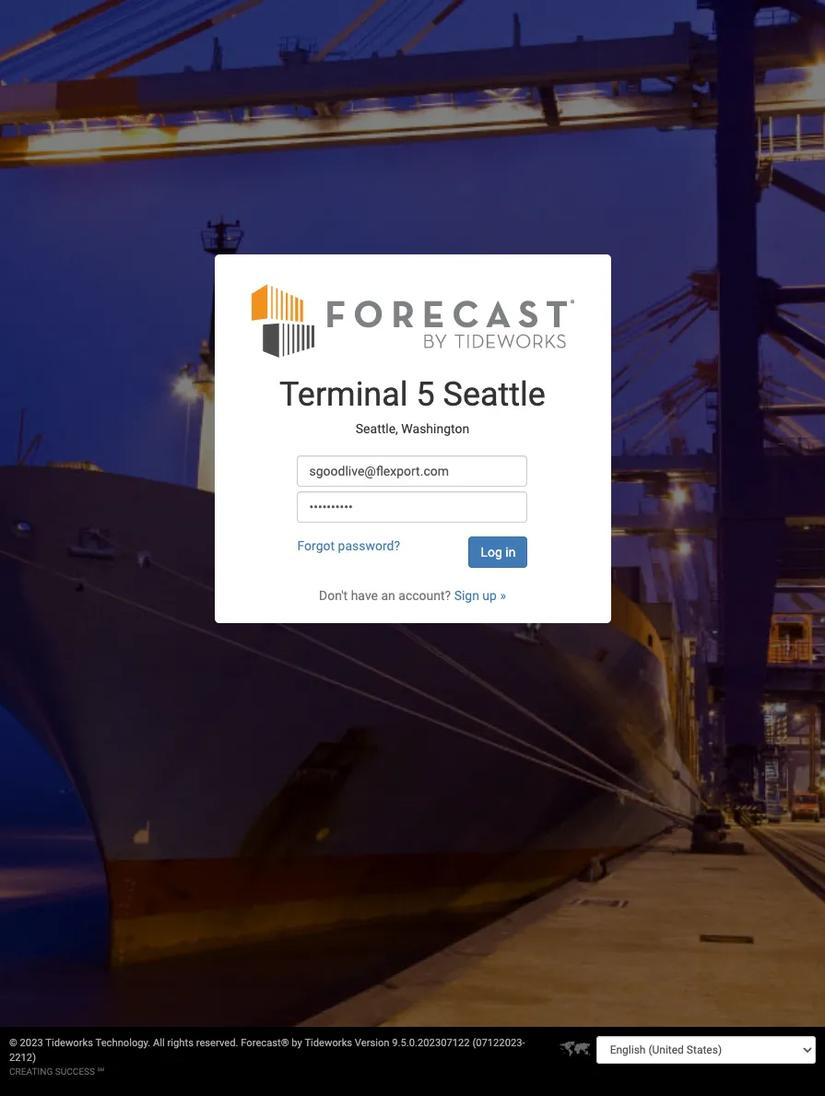 Task type: vqa. For each thing, say whether or not it's contained in the screenshot.
Site Requirements LINK
no



Task type: locate. For each thing, give the bounding box(es) containing it.
have
[[351, 588, 378, 603]]

in
[[506, 544, 516, 559]]

seattle
[[443, 375, 546, 414]]

tideworks for 2023
[[45, 1037, 93, 1049]]

log in button
[[469, 536, 528, 568]]

sign
[[454, 588, 479, 603]]

by
[[292, 1037, 302, 1049]]

tideworks
[[45, 1037, 93, 1049], [305, 1037, 352, 1049]]

9.5.0.202307122
[[392, 1037, 470, 1049]]

1 tideworks from the left
[[45, 1037, 93, 1049]]

tideworks inside forecast® by tideworks version 9.5.0.202307122 (07122023- 2212) creating success ℠
[[305, 1037, 352, 1049]]

5
[[416, 375, 435, 414]]

up
[[483, 588, 497, 603]]

creating
[[9, 1067, 53, 1077]]

tideworks up success
[[45, 1037, 93, 1049]]

forgot password? log in
[[297, 538, 516, 559]]

reserved.
[[196, 1037, 238, 1049]]

forecast®
[[241, 1037, 289, 1049]]

»
[[500, 588, 506, 603]]

tideworks right by
[[305, 1037, 352, 1049]]

2 tideworks from the left
[[305, 1037, 352, 1049]]

forgot password? link
[[297, 538, 400, 553]]

1 horizontal spatial tideworks
[[305, 1037, 352, 1049]]

log
[[481, 544, 502, 559]]

0 horizontal spatial tideworks
[[45, 1037, 93, 1049]]

forecast® by tideworks version 9.5.0.202307122 (07122023- 2212) creating success ℠
[[9, 1037, 525, 1077]]

washington
[[401, 422, 469, 436]]

sign up » link
[[454, 588, 506, 603]]

don't have an account? sign up »
[[319, 588, 506, 603]]



Task type: describe. For each thing, give the bounding box(es) containing it.
success
[[55, 1067, 95, 1077]]

seattle,
[[356, 422, 398, 436]]

Password password field
[[297, 491, 528, 522]]

technology.
[[95, 1037, 151, 1049]]

℠
[[97, 1067, 104, 1077]]

version
[[355, 1037, 390, 1049]]

password?
[[338, 538, 400, 553]]

Email or username text field
[[297, 455, 528, 486]]

(07122023-
[[472, 1037, 525, 1049]]

don't
[[319, 588, 348, 603]]

forecast® by tideworks image
[[251, 282, 574, 358]]

account?
[[399, 588, 451, 603]]

tideworks for by
[[305, 1037, 352, 1049]]

terminal 5 seattle seattle, washington
[[279, 375, 546, 436]]

an
[[381, 588, 395, 603]]

2023
[[20, 1037, 43, 1049]]

© 2023 tideworks technology. all rights reserved.
[[9, 1037, 241, 1049]]

all
[[153, 1037, 165, 1049]]

©
[[9, 1037, 17, 1049]]

terminal
[[279, 375, 408, 414]]

2212)
[[9, 1052, 36, 1064]]

forgot
[[297, 538, 335, 553]]

rights
[[167, 1037, 194, 1049]]



